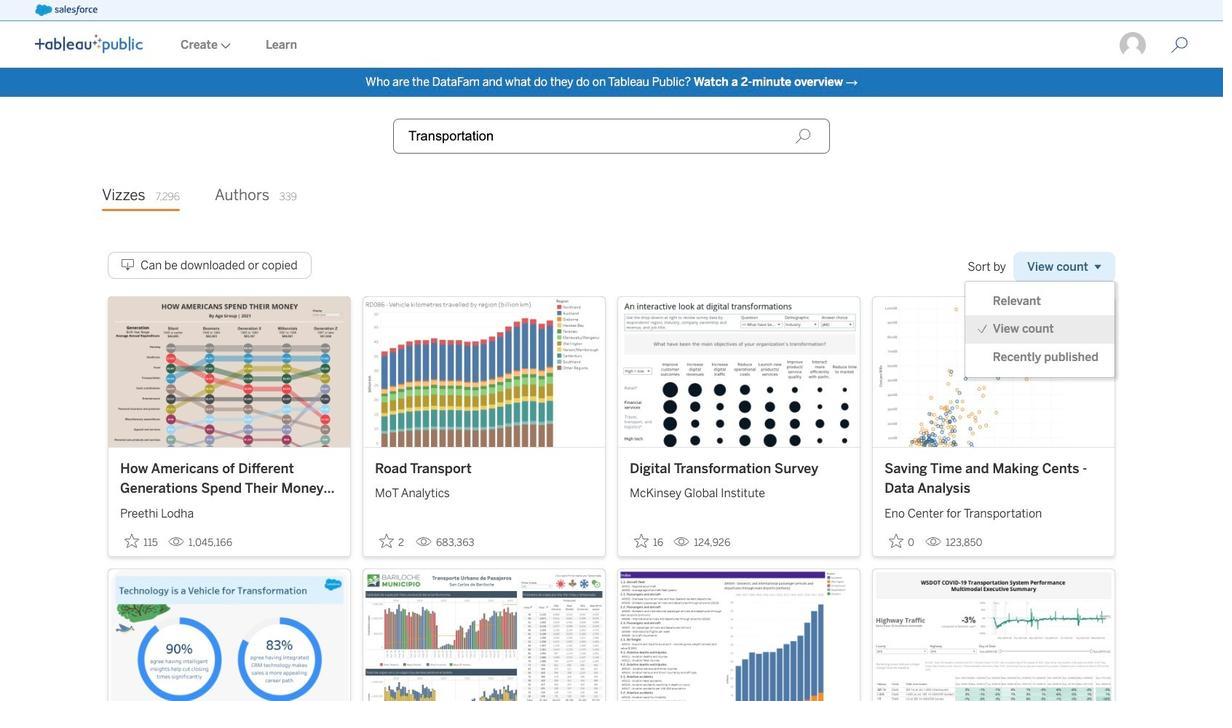 Task type: describe. For each thing, give the bounding box(es) containing it.
ruby.anderson5854 image
[[1119, 31, 1148, 60]]

1 add favorite image from the left
[[125, 534, 139, 548]]

add favorite image
[[634, 534, 649, 548]]

Search input field
[[393, 119, 830, 154]]

4 add favorite button from the left
[[885, 529, 920, 553]]

go to search image
[[1154, 36, 1206, 54]]

2 add favorite button from the left
[[375, 529, 410, 553]]

1 add favorite button from the left
[[120, 529, 162, 553]]



Task type: locate. For each thing, give the bounding box(es) containing it.
list options menu
[[966, 288, 1115, 371]]

Add Favorite button
[[120, 529, 162, 553], [375, 529, 410, 553], [630, 529, 668, 553], [885, 529, 920, 553]]

2 horizontal spatial add favorite image
[[889, 534, 904, 548]]

3 add favorite button from the left
[[630, 529, 668, 553]]

salesforce logo image
[[35, 4, 97, 16]]

workbook thumbnail image
[[109, 297, 350, 447], [363, 297, 605, 447], [618, 297, 860, 447], [873, 297, 1115, 447], [109, 569, 350, 701], [363, 569, 605, 701], [618, 569, 860, 701], [873, 569, 1115, 701]]

add favorite image
[[125, 534, 139, 548], [379, 534, 394, 548], [889, 534, 904, 548]]

2 add favorite image from the left
[[379, 534, 394, 548]]

3 add favorite image from the left
[[889, 534, 904, 548]]

1 horizontal spatial add favorite image
[[379, 534, 394, 548]]

search image
[[795, 128, 811, 144]]

create image
[[218, 43, 231, 49]]

logo image
[[35, 34, 143, 53]]

0 horizontal spatial add favorite image
[[125, 534, 139, 548]]



Task type: vqa. For each thing, say whether or not it's contained in the screenshot.
%
no



